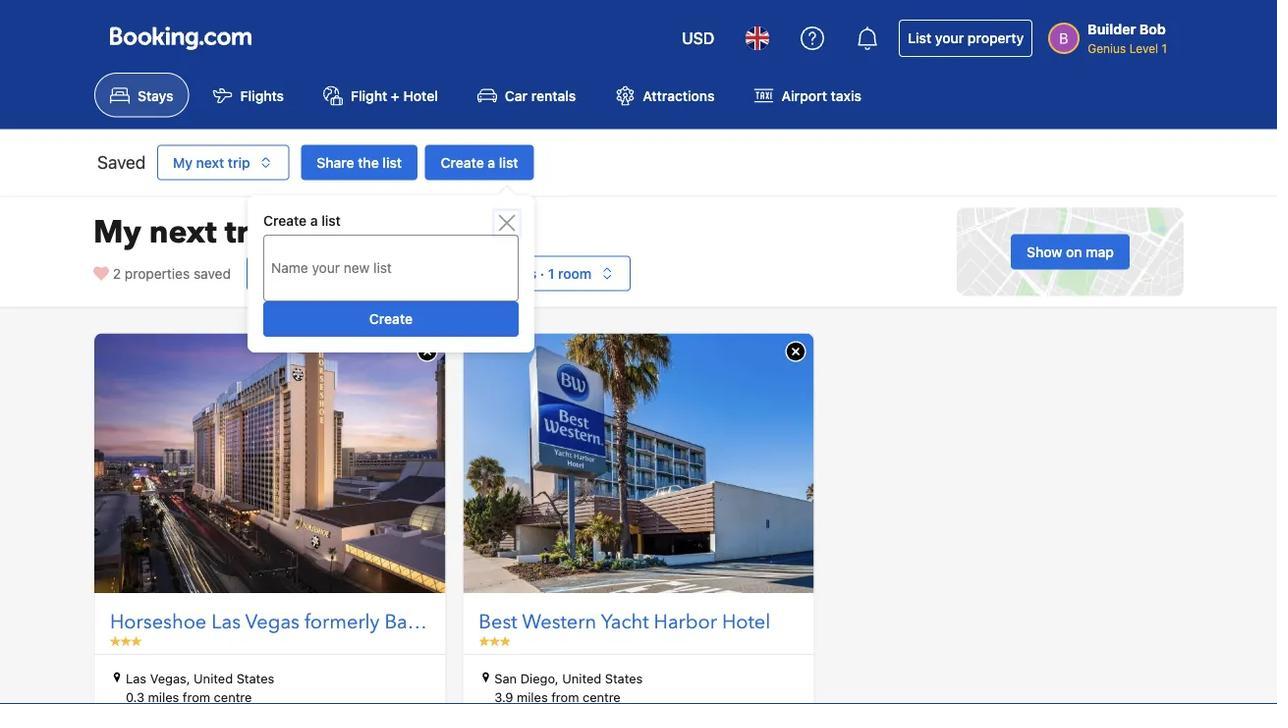Task type: locate. For each thing, give the bounding box(es) containing it.
united for western
[[562, 671, 602, 686]]

share the list button
[[301, 145, 418, 180]]

2 left adults in the top left of the page
[[485, 265, 493, 281]]

car rentals link
[[462, 73, 592, 117]]

next down flights link
[[196, 154, 224, 170]]

car
[[505, 87, 528, 103]]

1 nov from the left
[[305, 265, 331, 281]]

1 vertical spatial my
[[93, 211, 141, 253]]

united right diego,
[[562, 671, 602, 686]]

flight + hotel
[[351, 87, 438, 103]]

nov right 24
[[365, 265, 390, 281]]

hotel right +
[[403, 87, 438, 103]]

0 horizontal spatial 1
[[548, 265, 555, 281]]

0 horizontal spatial nov
[[305, 265, 331, 281]]

0 horizontal spatial create a list
[[263, 213, 341, 229]]

yacht
[[601, 609, 649, 636]]

2 horizontal spatial list
[[499, 154, 518, 170]]

2 2 from the left
[[485, 265, 493, 281]]

create a list up close image
[[441, 154, 518, 170]]

las left "vegas,"
[[126, 671, 147, 686]]

genius
[[1088, 41, 1127, 55]]

0 horizontal spatial states
[[237, 671, 275, 686]]

trip down flights link
[[228, 154, 250, 170]]

1 vertical spatial 1
[[548, 265, 555, 281]]

attractions
[[643, 87, 715, 103]]

list
[[383, 154, 402, 170], [499, 154, 518, 170], [322, 213, 341, 229]]

horseshoe las vegas formerly bally's
[[110, 609, 441, 636]]

0 vertical spatial a
[[488, 154, 496, 170]]

show on map button
[[1012, 234, 1130, 270]]

create a list up 14
[[263, 213, 341, 229]]

hotel
[[403, 87, 438, 103], [722, 609, 771, 636]]

1
[[1162, 41, 1168, 55], [548, 265, 555, 281]]

best western yacht harbor hotel link
[[479, 609, 799, 637]]

nov
[[305, 265, 331, 281], [365, 265, 390, 281]]

my next trip up 2 properties saved
[[93, 211, 279, 253]]

create a list
[[441, 154, 518, 170], [263, 213, 341, 229]]

1 2 from the left
[[113, 265, 121, 281]]

0 vertical spatial hotel
[[403, 87, 438, 103]]

1 horizontal spatial list
[[383, 154, 402, 170]]

nov left -
[[305, 265, 331, 281]]

0 vertical spatial next
[[196, 154, 224, 170]]

create button
[[263, 302, 519, 337]]

saved
[[194, 265, 231, 281]]

1 right ·
[[548, 265, 555, 281]]

next
[[196, 154, 224, 170], [149, 211, 217, 253]]

2 vertical spatial create
[[370, 311, 413, 327]]

formerly
[[305, 609, 380, 636]]

create a list button
[[425, 145, 534, 180]]

1 horizontal spatial united
[[562, 671, 602, 686]]

1 horizontal spatial create a list
[[441, 154, 518, 170]]

1 right level at the right top of page
[[1162, 41, 1168, 55]]

trip inside my next trip button
[[228, 154, 250, 170]]

show
[[1027, 244, 1063, 260]]

0 vertical spatial las
[[212, 609, 241, 636]]

trip
[[228, 154, 250, 170], [225, 211, 279, 253]]

bob
[[1140, 21, 1167, 37]]

2 states from the left
[[605, 671, 643, 686]]

hotel right harbor
[[722, 609, 771, 636]]

builder
[[1088, 21, 1137, 37]]

flight
[[351, 87, 388, 103]]

1 horizontal spatial nov
[[365, 265, 390, 281]]

1 horizontal spatial my
[[173, 154, 193, 170]]

usd
[[682, 29, 715, 48]]

2 left the properties
[[113, 265, 121, 281]]

1 vertical spatial create
[[263, 213, 307, 229]]

my next trip
[[173, 154, 250, 170], [93, 211, 279, 253]]

room
[[558, 265, 592, 281]]

property
[[968, 30, 1024, 46]]

list inside button
[[499, 154, 518, 170]]

stays
[[138, 87, 174, 103]]

1 united from the left
[[194, 671, 233, 686]]

flight + hotel link
[[308, 73, 454, 117]]

2 horizontal spatial create
[[441, 154, 484, 170]]

1 vertical spatial next
[[149, 211, 217, 253]]

2 nov from the left
[[365, 265, 390, 281]]

0 vertical spatial create
[[441, 154, 484, 170]]

list inside button
[[383, 154, 402, 170]]

bally's
[[385, 609, 441, 636]]

las vegas, united states
[[126, 671, 275, 686]]

las left vegas
[[212, 609, 241, 636]]

create down create a list text box
[[370, 311, 413, 327]]

my up the properties
[[93, 211, 141, 253]]

list right 'the'
[[383, 154, 402, 170]]

las
[[212, 609, 241, 636], [126, 671, 147, 686]]

western
[[522, 609, 597, 636]]

united
[[194, 671, 233, 686], [562, 671, 602, 686]]

states
[[237, 671, 275, 686], [605, 671, 643, 686]]

a up 14 nov - 24 nov
[[310, 213, 318, 229]]

1 horizontal spatial 1
[[1162, 41, 1168, 55]]

create inside button
[[441, 154, 484, 170]]

stays link
[[94, 73, 189, 117]]

1 states from the left
[[237, 671, 275, 686]]

list up close image
[[499, 154, 518, 170]]

states down best western yacht harbor hotel
[[605, 671, 643, 686]]

list up -
[[322, 213, 341, 229]]

san diego, united states
[[495, 671, 643, 686]]

a
[[488, 154, 496, 170], [310, 213, 318, 229]]

create inside button
[[370, 311, 413, 327]]

flights
[[240, 87, 284, 103]]

0 vertical spatial create a list
[[441, 154, 518, 170]]

0 horizontal spatial hotel
[[403, 87, 438, 103]]

1 vertical spatial a
[[310, 213, 318, 229]]

my
[[173, 154, 193, 170], [93, 211, 141, 253]]

0 horizontal spatial las
[[126, 671, 147, 686]]

1 vertical spatial create a list
[[263, 213, 341, 229]]

my right saved
[[173, 154, 193, 170]]

my next trip button
[[157, 145, 290, 180]]

horseshoe
[[110, 609, 207, 636]]

list your property link
[[900, 20, 1033, 57]]

2 for 2 properties saved
[[113, 265, 121, 281]]

create down car rentals link
[[441, 154, 484, 170]]

0 horizontal spatial create
[[263, 213, 307, 229]]

0 horizontal spatial united
[[194, 671, 233, 686]]

states down vegas
[[237, 671, 275, 686]]

0 vertical spatial my
[[173, 154, 193, 170]]

0 vertical spatial trip
[[228, 154, 250, 170]]

close image
[[495, 211, 519, 235]]

create up 14
[[263, 213, 307, 229]]

united right "vegas,"
[[194, 671, 233, 686]]

2
[[113, 265, 121, 281], [485, 265, 493, 281]]

0 horizontal spatial my
[[93, 211, 141, 253]]

create
[[441, 154, 484, 170], [263, 213, 307, 229], [370, 311, 413, 327]]

1 horizontal spatial a
[[488, 154, 496, 170]]

0 vertical spatial my next trip
[[173, 154, 250, 170]]

my next trip down flights link
[[173, 154, 250, 170]]

list for create a list button
[[499, 154, 518, 170]]

1 inside builder bob genius level 1
[[1162, 41, 1168, 55]]

0 horizontal spatial 2
[[113, 265, 121, 281]]

the
[[358, 154, 379, 170]]

1 horizontal spatial 2
[[485, 265, 493, 281]]

1 vertical spatial hotel
[[722, 609, 771, 636]]

2 united from the left
[[562, 671, 602, 686]]

1 horizontal spatial create
[[370, 311, 413, 327]]

3 stars image
[[479, 637, 510, 647]]

next up 2 properties saved
[[149, 211, 217, 253]]

0 vertical spatial 1
[[1162, 41, 1168, 55]]

1 horizontal spatial states
[[605, 671, 643, 686]]

0 horizontal spatial a
[[310, 213, 318, 229]]

trip up saved
[[225, 211, 279, 253]]

a up close image
[[488, 154, 496, 170]]



Task type: describe. For each thing, give the bounding box(es) containing it.
my inside button
[[173, 154, 193, 170]]

diego,
[[521, 671, 559, 686]]

1 vertical spatial las
[[126, 671, 147, 686]]

3 stars image
[[110, 637, 142, 647]]

map
[[1086, 244, 1115, 260]]

vegas
[[245, 609, 300, 636]]

next inside button
[[196, 154, 224, 170]]

2 adults                                           · 1 room
[[485, 265, 592, 281]]

airport taxis
[[782, 87, 862, 103]]

list for share the list button
[[383, 154, 402, 170]]

-
[[334, 265, 341, 281]]

14 nov - 24 nov
[[286, 265, 390, 281]]

1 horizontal spatial hotel
[[722, 609, 771, 636]]

booking.com online hotel reservations image
[[110, 27, 252, 50]]

0 horizontal spatial list
[[322, 213, 341, 229]]

harbor
[[654, 609, 717, 636]]

Create a list text field
[[263, 251, 519, 286]]

usd button
[[670, 15, 727, 62]]

saved
[[97, 152, 146, 173]]

my next trip inside my next trip button
[[173, 154, 250, 170]]

show on map
[[1027, 244, 1115, 260]]

states for yacht
[[605, 671, 643, 686]]

adults
[[497, 265, 537, 281]]

2 properties saved
[[113, 265, 231, 281]]

create a list inside button
[[441, 154, 518, 170]]

on
[[1067, 244, 1083, 260]]

best western yacht harbor hotel
[[479, 609, 771, 636]]

properties
[[125, 265, 190, 281]]

24
[[344, 265, 361, 281]]

your
[[936, 30, 965, 46]]

1 horizontal spatial las
[[212, 609, 241, 636]]

1 vertical spatial trip
[[225, 211, 279, 253]]

best
[[479, 609, 518, 636]]

share the list
[[317, 154, 402, 170]]

2 for 2 adults                                           · 1 room
[[485, 265, 493, 281]]

builder bob genius level 1
[[1088, 21, 1168, 55]]

airport
[[782, 87, 828, 103]]

+
[[391, 87, 400, 103]]

airport taxis link
[[739, 73, 878, 117]]

vegas,
[[150, 671, 190, 686]]

list your property
[[908, 30, 1024, 46]]

rentals
[[532, 87, 576, 103]]

1 vertical spatial my next trip
[[93, 211, 279, 253]]

a inside create a list button
[[488, 154, 496, 170]]

flights link
[[197, 73, 300, 117]]

14
[[286, 265, 301, 281]]

states for vegas
[[237, 671, 275, 686]]

list
[[908, 30, 932, 46]]

·
[[540, 265, 545, 281]]

level
[[1130, 41, 1159, 55]]

car rentals
[[505, 87, 576, 103]]

share
[[317, 154, 354, 170]]

horseshoe las vegas formerly bally's link
[[110, 609, 441, 637]]

united for las
[[194, 671, 233, 686]]

san
[[495, 671, 517, 686]]

taxis
[[831, 87, 862, 103]]

attractions link
[[600, 73, 731, 117]]



Task type: vqa. For each thing, say whether or not it's contained in the screenshot.
2nd Show prices
no



